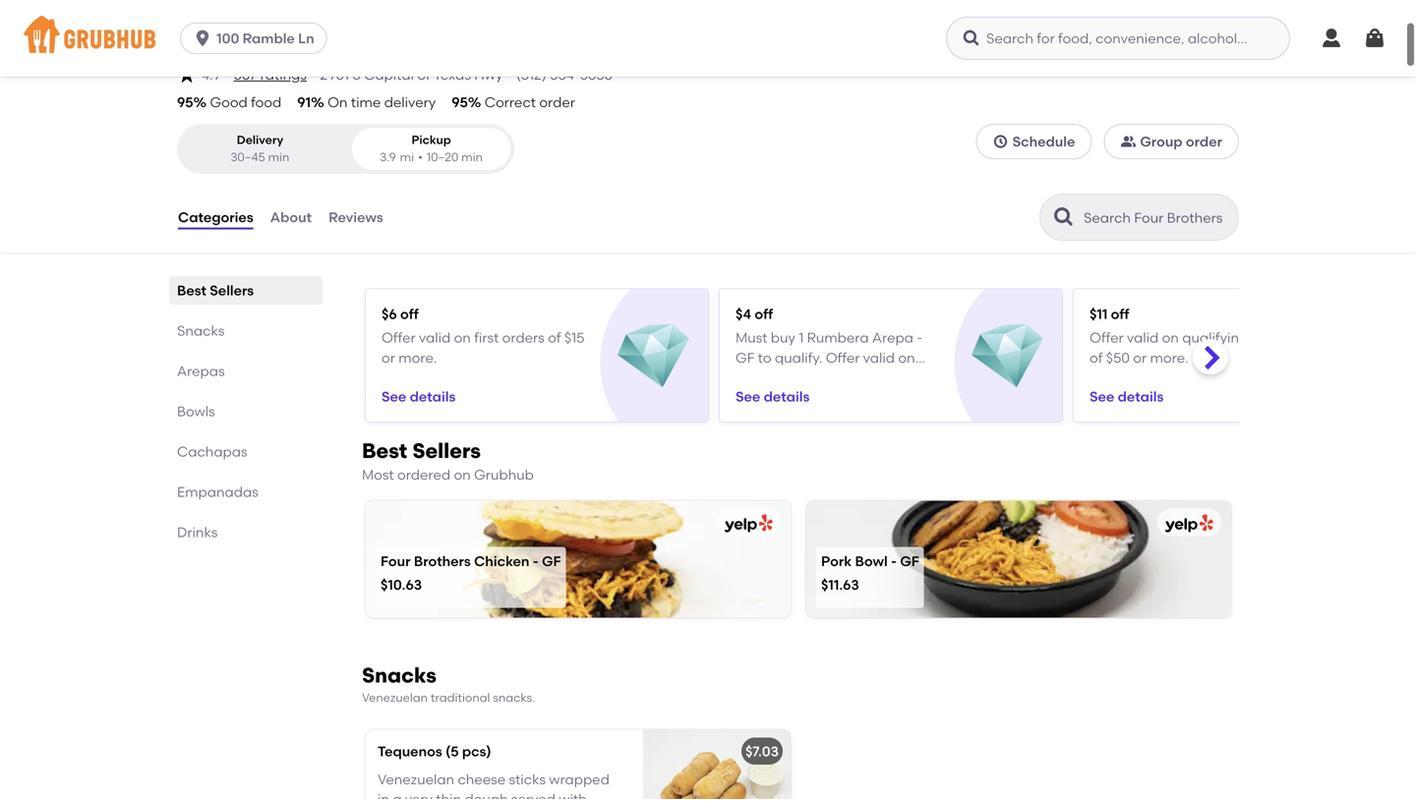 Task type: vqa. For each thing, say whether or not it's contained in the screenshot.
Tomatoes, associated with Tomatoes, artichoke hearts, Kalamata olives, feta, capers, fresh garlic, and a pesto base. No pizza sauce.
no



Task type: describe. For each thing, give the bounding box(es) containing it.
off for $6 off
[[400, 304, 419, 321]]

reviews button
[[328, 180, 384, 251]]

see inside $4 off must buy 1 rumbera arepa - gf to qualify. offer valid on qualifying orders of $11 or more. see details
[[736, 386, 760, 403]]

of inside the $6 off offer valid on first orders of $15 or more.
[[548, 328, 561, 344]]

time
[[351, 92, 381, 109]]

cheese
[[458, 769, 506, 786]]

schedule
[[1013, 131, 1075, 148]]

4.9 • 307 ratings
[[202, 64, 307, 81]]

about button
[[269, 180, 313, 251]]

promo image for must buy 1 rumbera arepa - gf to qualify. offer valid on qualifying orders of $11 or more.
[[972, 319, 1044, 390]]

pork bowl - gf $11.63
[[821, 551, 919, 591]]

Search for food, convenience, alcohol... search field
[[946, 17, 1290, 60]]

promo image for offer valid on first orders of $15 or more.
[[618, 319, 690, 390]]

snacks for snacks venezuelan traditional snacks.
[[362, 661, 437, 686]]

arepa
[[872, 328, 913, 344]]

4.9
[[202, 64, 220, 81]]

correct order
[[485, 92, 575, 109]]

Search Four Brothers search field
[[1082, 207, 1232, 225]]

good
[[210, 92, 248, 109]]

sellers for best sellers
[[210, 280, 254, 297]]

food
[[251, 92, 282, 109]]

2901
[[320, 64, 349, 81]]

on time delivery
[[328, 92, 436, 109]]

or for $6 off
[[382, 348, 395, 364]]

mi
[[400, 148, 414, 162]]

• left 2901
[[311, 64, 316, 81]]

snacks.
[[493, 689, 535, 703]]

people icon image
[[1120, 132, 1136, 148]]

brothers for four brothers chicken - gf $10.63
[[414, 551, 471, 568]]

pickup 3.9 mi • 10–20 min
[[380, 131, 483, 162]]

orders for first
[[502, 328, 545, 344]]

off for $4 off
[[755, 304, 773, 321]]

- inside $4 off must buy 1 rumbera arepa - gf to qualify. offer valid on qualifying orders of $11 or more. see details
[[917, 328, 923, 344]]

very
[[405, 789, 433, 800]]

on
[[328, 92, 348, 109]]

$10.63
[[381, 575, 422, 591]]

gf inside $4 off must buy 1 rumbera arepa - gf to qualify. offer valid on qualifying orders of $11 or more. see details
[[736, 348, 755, 364]]

offer for $11
[[1090, 328, 1124, 344]]

group order
[[1140, 131, 1222, 148]]

capital
[[364, 64, 414, 81]]

see details for $6 off offer valid on first orders of $15 or more.
[[382, 386, 456, 403]]

$4 off must buy 1 rumbera arepa - gf to qualify. offer valid on qualifying orders of $11 or more. see details
[[736, 304, 943, 403]]

307
[[234, 64, 257, 81]]

91
[[297, 92, 311, 109]]

venezuelan inside snacks venezuelan traditional snacks.
[[362, 689, 428, 703]]

svg image inside main navigation navigation
[[962, 29, 981, 48]]

• right the "4.9"
[[224, 64, 230, 81]]

see details button for $6 off offer valid on first orders of $15 or more.
[[382, 377, 456, 413]]

• right hwy
[[507, 64, 512, 81]]

$11 off offer valid on qualifying orders of $50 or more.
[[1090, 304, 1294, 364]]

categories button
[[177, 180, 254, 251]]

off for $11 off
[[1111, 304, 1129, 321]]

more. for first
[[399, 348, 437, 364]]

pickup
[[412, 131, 451, 145]]

chicken
[[474, 551, 529, 568]]

details for $11 off offer valid on qualifying orders of $50 or more.
[[1118, 386, 1164, 403]]

qualifying inside $11 off offer valid on qualifying orders of $50 or more.
[[1182, 328, 1248, 344]]

$7.03
[[745, 742, 779, 758]]

details for $6 off offer valid on first orders of $15 or more.
[[410, 386, 456, 403]]

see for offer valid on qualifying orders of $50 or more.
[[1090, 386, 1115, 403]]

more. for qualifying
[[1150, 348, 1189, 364]]

delivery 30–45 min
[[231, 131, 289, 162]]

5650
[[580, 64, 613, 81]]

offer inside $4 off must buy 1 rumbera arepa - gf to qualify. offer valid on qualifying orders of $11 or more. see details
[[826, 348, 860, 364]]

venezuelan inside venezuelan cheese sticks wrapped in a very thin dough served wit
[[378, 769, 454, 786]]

on inside $4 off must buy 1 rumbera arepa - gf to qualify. offer valid on qualifying orders of $11 or more. see details
[[898, 348, 915, 364]]

four brothers chicken - gf $10.63
[[381, 551, 561, 591]]

or inside $4 off must buy 1 rumbera arepa - gf to qualify. offer valid on qualifying orders of $11 or more. see details
[[887, 367, 901, 384]]

main navigation navigation
[[0, 0, 1416, 77]]

correct
[[485, 92, 536, 109]]

95 for good food
[[177, 92, 193, 109]]

- inside pork bowl - gf $11.63
[[891, 551, 897, 568]]

valid for $6 off
[[419, 328, 451, 344]]

delivery
[[237, 131, 283, 145]]

ordered
[[397, 465, 451, 481]]

$11.63
[[821, 575, 859, 591]]

see for offer valid on first orders of $15 or more.
[[382, 386, 406, 403]]

served
[[511, 789, 556, 800]]

must
[[736, 328, 768, 344]]

about
[[270, 207, 312, 224]]

s
[[352, 64, 361, 81]]

95 for correct order
[[452, 92, 468, 109]]

tequenos (5 pcs) image
[[643, 728, 791, 800]]

arepas
[[177, 361, 225, 378]]

search icon image
[[1052, 204, 1076, 227]]

grubhub
[[474, 465, 534, 481]]

cachapas
[[177, 442, 247, 458]]

100 ramble ln button
[[180, 23, 335, 54]]

3.9
[[380, 148, 396, 162]]

$11 inside $11 off offer valid on qualifying orders of $50 or more.
[[1090, 304, 1108, 321]]

texas
[[434, 64, 471, 81]]

of inside $4 off must buy 1 rumbera arepa - gf to qualify. offer valid on qualifying orders of $11 or more. see details
[[850, 367, 864, 384]]

option group containing delivery 30–45 min
[[177, 122, 514, 172]]

reviews
[[329, 207, 383, 224]]

snacks venezuelan traditional snacks.
[[362, 661, 535, 703]]

rumbera
[[807, 328, 869, 344]]

tequenos
[[378, 742, 442, 758]]

30–45
[[231, 148, 265, 162]]

hwy
[[474, 64, 503, 81]]

dough
[[465, 789, 508, 800]]

order for correct order
[[539, 92, 575, 109]]

schedule button
[[976, 122, 1092, 158]]

ramble
[[243, 30, 295, 47]]

- inside four brothers chicken - gf $10.63
[[533, 551, 539, 568]]



Task type: locate. For each thing, give the bounding box(es) containing it.
pcs)
[[462, 742, 491, 758]]

off right $6
[[400, 304, 419, 321]]

of down rumbera
[[850, 367, 864, 384]]

1 horizontal spatial qualifying
[[1182, 328, 1248, 344]]

venezuelan up very
[[378, 769, 454, 786]]

min down delivery
[[268, 148, 289, 162]]

four for four brothers chicken - gf $10.63
[[381, 551, 411, 568]]

more. inside the $6 off offer valid on first orders of $15 or more.
[[399, 348, 437, 364]]

of left texas
[[417, 64, 430, 81]]

valid down arepa
[[863, 348, 895, 364]]

0 vertical spatial four
[[177, 13, 247, 51]]

a
[[393, 789, 402, 800]]

yelp image for pork bowl - gf
[[1161, 513, 1214, 531]]

1 vertical spatial sellers
[[412, 437, 481, 462]]

2 off from the left
[[755, 304, 773, 321]]

details up best sellers most ordered on grubhub
[[410, 386, 456, 403]]

1 horizontal spatial brothers
[[414, 551, 471, 568]]

or inside the $6 off offer valid on first orders of $15 or more.
[[382, 348, 395, 364]]

$4
[[736, 304, 751, 321]]

$15
[[564, 328, 585, 344]]

1 horizontal spatial see details button
[[736, 377, 810, 413]]

buy
[[771, 328, 795, 344]]

offer
[[382, 328, 416, 344], [1090, 328, 1124, 344], [826, 348, 860, 364]]

1 details from the left
[[410, 386, 456, 403]]

1 vertical spatial $11
[[867, 367, 884, 384]]

venezuelan cheese sticks wrapped in a very thin dough served wit
[[378, 769, 610, 800]]

orders inside the $6 off offer valid on first orders of $15 or more.
[[502, 328, 545, 344]]

0 horizontal spatial best
[[177, 280, 206, 297]]

svg image inside 100 ramble ln button
[[193, 29, 213, 48]]

best up most
[[362, 437, 407, 462]]

0 horizontal spatial min
[[268, 148, 289, 162]]

1 see from the left
[[382, 386, 406, 403]]

1 95 from the left
[[177, 92, 193, 109]]

on for $11
[[1162, 328, 1179, 344]]

pork
[[821, 551, 852, 568]]

sellers down categories button
[[210, 280, 254, 297]]

2 promo image from the left
[[972, 319, 1044, 390]]

brothers
[[254, 13, 388, 51], [414, 551, 471, 568]]

best for best sellers most ordered on grubhub
[[362, 437, 407, 462]]

0 vertical spatial $11
[[1090, 304, 1108, 321]]

1 horizontal spatial orders
[[805, 367, 847, 384]]

min
[[268, 148, 289, 162], [461, 148, 483, 162]]

3 see from the left
[[1090, 386, 1115, 403]]

3 details from the left
[[1118, 386, 1164, 403]]

offer for $6
[[382, 328, 416, 344]]

1 vertical spatial brothers
[[414, 551, 471, 568]]

2 95 from the left
[[452, 92, 468, 109]]

-
[[917, 328, 923, 344], [533, 551, 539, 568], [891, 551, 897, 568]]

0 vertical spatial brothers
[[254, 13, 388, 51]]

offer down $6
[[382, 328, 416, 344]]

traditional
[[431, 689, 490, 703]]

0 horizontal spatial 95
[[177, 92, 193, 109]]

gf left to
[[736, 348, 755, 364]]

0 horizontal spatial see details button
[[382, 377, 456, 413]]

snacks inside snacks venezuelan traditional snacks.
[[362, 661, 437, 686]]

sellers inside best sellers most ordered on grubhub
[[412, 437, 481, 462]]

0 horizontal spatial snacks
[[177, 321, 225, 337]]

1 horizontal spatial off
[[755, 304, 773, 321]]

1 see details button from the left
[[382, 377, 456, 413]]

1 horizontal spatial gf
[[736, 348, 755, 364]]

brothers for four brothers
[[254, 13, 388, 51]]

0 vertical spatial svg image
[[962, 29, 981, 48]]

1 horizontal spatial offer
[[826, 348, 860, 364]]

or for $11 off
[[1133, 348, 1147, 364]]

1 horizontal spatial yelp image
[[1161, 513, 1214, 531]]

more. inside $11 off offer valid on qualifying orders of $50 or more.
[[1150, 348, 1189, 364]]

see down to
[[736, 386, 760, 403]]

qualify.
[[775, 348, 823, 364]]

qualifying
[[1182, 328, 1248, 344], [736, 367, 801, 384]]

2 horizontal spatial valid
[[1127, 328, 1159, 344]]

• right mi
[[418, 148, 423, 162]]

best down categories button
[[177, 280, 206, 297]]

see details button down to
[[736, 377, 810, 413]]

$6
[[382, 304, 397, 321]]

snacks for snacks
[[177, 321, 225, 337]]

promo image
[[618, 319, 690, 390], [972, 319, 1044, 390]]

best for best sellers
[[177, 280, 206, 297]]

0 horizontal spatial see
[[382, 386, 406, 403]]

valid
[[419, 328, 451, 344], [1127, 328, 1159, 344], [863, 348, 895, 364]]

2 horizontal spatial orders
[[1251, 328, 1294, 344]]

first
[[474, 328, 499, 344]]

delivery
[[384, 92, 436, 109]]

orders for qualifying
[[1251, 328, 1294, 344]]

or down $6
[[382, 348, 395, 364]]

see details button for $4 off must buy 1 rumbera arepa - gf to qualify. offer valid on qualifying orders of $11 or more. see details
[[736, 377, 810, 413]]

2 horizontal spatial off
[[1111, 304, 1129, 321]]

yelp image for four brothers chicken - gf
[[721, 513, 773, 531]]

four for four brothers
[[177, 13, 247, 51]]

venezuelan
[[362, 689, 428, 703], [378, 769, 454, 786]]

see details up best sellers most ordered on grubhub
[[382, 386, 456, 403]]

valid inside $4 off must buy 1 rumbera arepa - gf to qualify. offer valid on qualifying orders of $11 or more. see details
[[863, 348, 895, 364]]

order inside button
[[1186, 131, 1222, 148]]

min inside pickup 3.9 mi • 10–20 min
[[461, 148, 483, 162]]

details
[[410, 386, 456, 403], [764, 386, 810, 403], [1118, 386, 1164, 403]]

$11 down arepa
[[867, 367, 884, 384]]

• inside pickup 3.9 mi • 10–20 min
[[418, 148, 423, 162]]

brothers up $10.63
[[414, 551, 471, 568]]

of left $50
[[1090, 348, 1103, 364]]

1 horizontal spatial or
[[887, 367, 901, 384]]

bowls
[[177, 401, 215, 418]]

on for $6
[[454, 328, 471, 344]]

gf inside four brothers chicken - gf $10.63
[[542, 551, 561, 568]]

order right group at top
[[1186, 131, 1222, 148]]

thin
[[436, 789, 461, 800]]

0 horizontal spatial qualifying
[[736, 367, 801, 384]]

group
[[1140, 131, 1183, 148]]

gf right chicken
[[542, 551, 561, 568]]

option group
[[177, 122, 514, 172]]

95 left good
[[177, 92, 193, 109]]

1 horizontal spatial order
[[1186, 131, 1222, 148]]

1 horizontal spatial more.
[[904, 367, 943, 384]]

2 see from the left
[[736, 386, 760, 403]]

2 horizontal spatial details
[[1118, 386, 1164, 403]]

1 promo image from the left
[[618, 319, 690, 390]]

four brothers
[[177, 13, 388, 51]]

0 horizontal spatial details
[[410, 386, 456, 403]]

1 horizontal spatial snacks
[[362, 661, 437, 686]]

1 vertical spatial svg image
[[177, 63, 197, 83]]

0 horizontal spatial or
[[382, 348, 395, 364]]

0 horizontal spatial $11
[[867, 367, 884, 384]]

four
[[177, 13, 247, 51], [381, 551, 411, 568]]

see down $50
[[1090, 386, 1115, 403]]

categories
[[178, 207, 253, 224]]

on inside best sellers most ordered on grubhub
[[454, 465, 471, 481]]

(512)
[[516, 64, 547, 81]]

of
[[417, 64, 430, 81], [548, 328, 561, 344], [1090, 348, 1103, 364], [850, 367, 864, 384]]

empanadas
[[177, 482, 258, 499]]

brothers up 2901
[[254, 13, 388, 51]]

0 vertical spatial sellers
[[210, 280, 254, 297]]

sticks
[[509, 769, 546, 786]]

offer inside $11 off offer valid on qualifying orders of $50 or more.
[[1090, 328, 1124, 344]]

2 yelp image from the left
[[1161, 513, 1214, 531]]

0 horizontal spatial offer
[[382, 328, 416, 344]]

2 horizontal spatial offer
[[1090, 328, 1124, 344]]

0 vertical spatial best
[[177, 280, 206, 297]]

valid inside $11 off offer valid on qualifying orders of $50 or more.
[[1127, 328, 1159, 344]]

order for group order
[[1186, 131, 1222, 148]]

order down 554-
[[539, 92, 575, 109]]

1
[[799, 328, 804, 344]]

- right bowl
[[891, 551, 897, 568]]

or inside $11 off offer valid on qualifying orders of $50 or more.
[[1133, 348, 1147, 364]]

100
[[216, 30, 239, 47]]

1 horizontal spatial promo image
[[972, 319, 1044, 390]]

or down arepa
[[887, 367, 901, 384]]

on
[[454, 328, 471, 344], [1162, 328, 1179, 344], [898, 348, 915, 364], [454, 465, 471, 481]]

•
[[224, 64, 230, 81], [311, 64, 316, 81], [507, 64, 512, 81], [418, 148, 423, 162]]

on inside the $6 off offer valid on first orders of $15 or more.
[[454, 328, 471, 344]]

0 horizontal spatial gf
[[542, 551, 561, 568]]

of inside $11 off offer valid on qualifying orders of $50 or more.
[[1090, 348, 1103, 364]]

0 vertical spatial order
[[539, 92, 575, 109]]

$11
[[1090, 304, 1108, 321], [867, 367, 884, 384]]

off inside $4 off must buy 1 rumbera arepa - gf to qualify. offer valid on qualifying orders of $11 or more. see details
[[755, 304, 773, 321]]

on inside $11 off offer valid on qualifying orders of $50 or more.
[[1162, 328, 1179, 344]]

2 see details from the left
[[1090, 386, 1164, 403]]

see details button
[[382, 377, 456, 413], [736, 377, 810, 413], [1090, 377, 1164, 413]]

good food
[[210, 92, 282, 109]]

off up $50
[[1111, 304, 1129, 321]]

see details
[[382, 386, 456, 403], [1090, 386, 1164, 403]]

1 min from the left
[[268, 148, 289, 162]]

off
[[400, 304, 419, 321], [755, 304, 773, 321], [1111, 304, 1129, 321]]

sellers up ordered
[[412, 437, 481, 462]]

to
[[758, 348, 772, 364]]

1 horizontal spatial -
[[891, 551, 897, 568]]

$11 up $50
[[1090, 304, 1108, 321]]

1 vertical spatial best
[[362, 437, 407, 462]]

four up $10.63
[[381, 551, 411, 568]]

orders inside $4 off must buy 1 rumbera arepa - gf to qualify. offer valid on qualifying orders of $11 or more. see details
[[805, 367, 847, 384]]

554-
[[550, 64, 580, 81]]

yelp image
[[721, 513, 773, 531], [1161, 513, 1214, 531]]

gf
[[736, 348, 755, 364], [542, 551, 561, 568], [900, 551, 919, 568]]

1 horizontal spatial sellers
[[412, 437, 481, 462]]

most
[[362, 465, 394, 481]]

1 off from the left
[[400, 304, 419, 321]]

0 horizontal spatial svg image
[[177, 63, 197, 83]]

1 horizontal spatial see details
[[1090, 386, 1164, 403]]

valid up $50
[[1127, 328, 1159, 344]]

gf inside pork bowl - gf $11.63
[[900, 551, 919, 568]]

0 horizontal spatial order
[[539, 92, 575, 109]]

see details button up best sellers most ordered on grubhub
[[382, 377, 456, 413]]

2 horizontal spatial see details button
[[1090, 377, 1164, 413]]

details inside $4 off must buy 1 rumbera arepa - gf to qualify. offer valid on qualifying orders of $11 or more. see details
[[764, 386, 810, 403]]

more.
[[399, 348, 437, 364], [1150, 348, 1189, 364], [904, 367, 943, 384]]

svg image inside schedule button
[[993, 132, 1009, 148]]

off inside $11 off offer valid on qualifying orders of $50 or more.
[[1111, 304, 1129, 321]]

1 yelp image from the left
[[721, 513, 773, 531]]

gf right bowl
[[900, 551, 919, 568]]

orders
[[502, 328, 545, 344], [1251, 328, 1294, 344], [805, 367, 847, 384]]

best
[[177, 280, 206, 297], [362, 437, 407, 462]]

2 horizontal spatial see
[[1090, 386, 1115, 403]]

ln
[[298, 30, 314, 47]]

sellers
[[210, 280, 254, 297], [412, 437, 481, 462]]

group order button
[[1104, 122, 1239, 158]]

$6 off offer valid on first orders of $15 or more.
[[382, 304, 585, 364]]

wrapped
[[549, 769, 610, 786]]

offer down rumbera
[[826, 348, 860, 364]]

valid left first at the left of the page
[[419, 328, 451, 344]]

see details button for $11 off offer valid on qualifying orders of $50 or more.
[[1090, 377, 1164, 413]]

0 horizontal spatial off
[[400, 304, 419, 321]]

95 down • 2901 s capital of texas hwy • (512) 554-5650
[[452, 92, 468, 109]]

details down $50
[[1118, 386, 1164, 403]]

0 vertical spatial qualifying
[[1182, 328, 1248, 344]]

see details for $11 off offer valid on qualifying orders of $50 or more.
[[1090, 386, 1164, 403]]

offer inside the $6 off offer valid on first orders of $15 or more.
[[382, 328, 416, 344]]

qualifying inside $4 off must buy 1 rumbera arepa - gf to qualify. offer valid on qualifying orders of $11 or more. see details
[[736, 367, 801, 384]]

$50
[[1106, 348, 1130, 364]]

snacks up arepas
[[177, 321, 225, 337]]

snacks up 'traditional'
[[362, 661, 437, 686]]

$11 inside $4 off must buy 1 rumbera arepa - gf to qualify. offer valid on qualifying orders of $11 or more. see details
[[867, 367, 884, 384]]

brothers inside four brothers chicken - gf $10.63
[[414, 551, 471, 568]]

0 horizontal spatial valid
[[419, 328, 451, 344]]

min right '10–20'
[[461, 148, 483, 162]]

1 vertical spatial venezuelan
[[378, 769, 454, 786]]

3 see details button from the left
[[1090, 377, 1164, 413]]

1 horizontal spatial best
[[362, 437, 407, 462]]

0 horizontal spatial see details
[[382, 386, 456, 403]]

sellers for best sellers most ordered on grubhub
[[412, 437, 481, 462]]

0 horizontal spatial sellers
[[210, 280, 254, 297]]

0 horizontal spatial promo image
[[618, 319, 690, 390]]

- right chicken
[[533, 551, 539, 568]]

3 off from the left
[[1111, 304, 1129, 321]]

1 see details from the left
[[382, 386, 456, 403]]

(5
[[446, 742, 459, 758]]

off inside the $6 off offer valid on first orders of $15 or more.
[[400, 304, 419, 321]]

10–20
[[427, 148, 459, 162]]

in
[[378, 789, 389, 800]]

bowl
[[855, 551, 888, 568]]

2 horizontal spatial or
[[1133, 348, 1147, 364]]

2 horizontal spatial gf
[[900, 551, 919, 568]]

1 horizontal spatial details
[[764, 386, 810, 403]]

tequenos (5 pcs)
[[378, 742, 491, 758]]

2 min from the left
[[461, 148, 483, 162]]

drinks
[[177, 522, 218, 539]]

• 2901 s capital of texas hwy • (512) 554-5650
[[311, 64, 613, 81]]

1 horizontal spatial 95
[[452, 92, 468, 109]]

offer up $50
[[1090, 328, 1124, 344]]

2 horizontal spatial -
[[917, 328, 923, 344]]

1 horizontal spatial valid
[[863, 348, 895, 364]]

0 vertical spatial venezuelan
[[362, 689, 428, 703]]

0 horizontal spatial orders
[[502, 328, 545, 344]]

see up most
[[382, 386, 406, 403]]

1 horizontal spatial svg image
[[962, 29, 981, 48]]

four inside four brothers chicken - gf $10.63
[[381, 551, 411, 568]]

1 horizontal spatial $11
[[1090, 304, 1108, 321]]

order
[[539, 92, 575, 109], [1186, 131, 1222, 148]]

2 horizontal spatial more.
[[1150, 348, 1189, 364]]

0 horizontal spatial yelp image
[[721, 513, 773, 531]]

four up the "4.9"
[[177, 13, 247, 51]]

venezuelan up tequenos
[[362, 689, 428, 703]]

best sellers most ordered on grubhub
[[362, 437, 534, 481]]

see details button down $50
[[1090, 377, 1164, 413]]

see details down $50
[[1090, 386, 1164, 403]]

0 horizontal spatial -
[[533, 551, 539, 568]]

- right arepa
[[917, 328, 923, 344]]

or right $50
[[1133, 348, 1147, 364]]

valid for $11 off
[[1127, 328, 1159, 344]]

2 details from the left
[[764, 386, 810, 403]]

1 horizontal spatial min
[[461, 148, 483, 162]]

1 vertical spatial qualifying
[[736, 367, 801, 384]]

1 horizontal spatial see
[[736, 386, 760, 403]]

orders inside $11 off offer valid on qualifying orders of $50 or more.
[[1251, 328, 1294, 344]]

2 see details button from the left
[[736, 377, 810, 413]]

ratings
[[260, 64, 307, 81]]

100 ramble ln
[[216, 30, 314, 47]]

0 horizontal spatial brothers
[[254, 13, 388, 51]]

details down qualify.
[[764, 386, 810, 403]]

best inside best sellers most ordered on grubhub
[[362, 437, 407, 462]]

off right $4 in the top right of the page
[[755, 304, 773, 321]]

1 horizontal spatial four
[[381, 551, 411, 568]]

0 vertical spatial snacks
[[177, 321, 225, 337]]

svg image
[[1320, 27, 1343, 50], [1363, 27, 1387, 50], [193, 29, 213, 48], [993, 132, 1009, 148]]

best sellers
[[177, 280, 254, 297]]

0 horizontal spatial more.
[[399, 348, 437, 364]]

1 vertical spatial order
[[1186, 131, 1222, 148]]

min inside delivery 30–45 min
[[268, 148, 289, 162]]

0 horizontal spatial four
[[177, 13, 247, 51]]

1 vertical spatial four
[[381, 551, 411, 568]]

of left $15
[[548, 328, 561, 344]]

on for best
[[454, 465, 471, 481]]

more. inside $4 off must buy 1 rumbera arepa - gf to qualify. offer valid on qualifying orders of $11 or more. see details
[[904, 367, 943, 384]]

1 vertical spatial snacks
[[362, 661, 437, 686]]

svg image
[[962, 29, 981, 48], [177, 63, 197, 83]]

valid inside the $6 off offer valid on first orders of $15 or more.
[[419, 328, 451, 344]]



